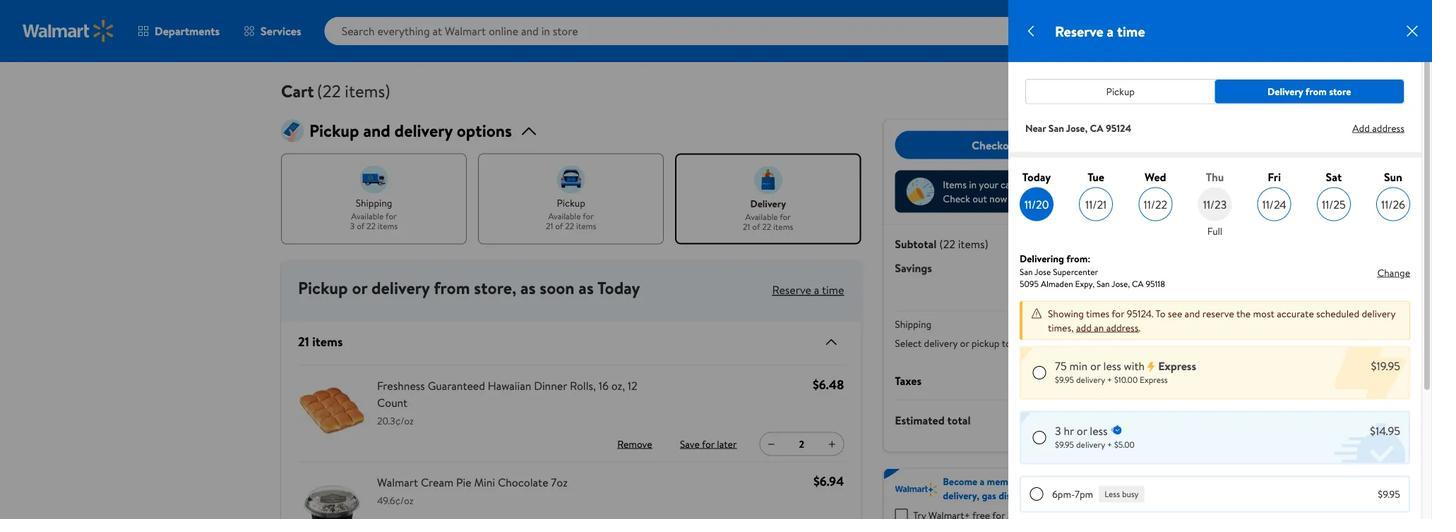 Task type: vqa. For each thing, say whether or not it's contained in the screenshot.
the bottom :
no



Task type: describe. For each thing, give the bounding box(es) containing it.
$5.00
[[1115, 439, 1135, 451]]

shipping
[[356, 196, 392, 210]]

11/22
[[1144, 197, 1168, 212]]

check
[[943, 192, 970, 206]]

3 inside reserve a time dialog
[[1055, 423, 1061, 439]]

delivery from store button
[[1215, 80, 1404, 103]]

subtotal
[[895, 236, 937, 252]]

for inside items in your cart have reduced prices. check out now for extra savings!
[[1010, 192, 1022, 206]]

add an address .
[[1076, 321, 1141, 335]]

save for later
[[680, 438, 737, 451]]

min
[[1070, 358, 1088, 374]]

&
[[1042, 489, 1049, 503]]

options
[[457, 119, 512, 143]]

become a member to get free same-day delivery, gas discounts & more!
[[943, 475, 1114, 503]]

later
[[717, 438, 737, 451]]

or for select delivery or pickup to view fees
[[960, 337, 969, 351]]

items for delivery
[[773, 221, 794, 233]]

for for shipping available for 3 of 22 items
[[386, 210, 397, 222]]

jose, inside san jose supercenter 5095 almaden expy, san jose, ca 95118
[[1112, 278, 1130, 290]]

delivery available for 21 of 22 items
[[743, 197, 794, 233]]

of for delivery
[[752, 221, 760, 233]]

checkout
[[972, 137, 1019, 153]]

cart (22 items)
[[281, 79, 391, 103]]

showing
[[1048, 307, 1084, 321]]

1 vertical spatial address
[[1107, 321, 1139, 335]]

$19.95
[[1371, 358, 1401, 374]]

11/24
[[1263, 197, 1287, 212]]

11/21
[[1086, 197, 1107, 212]]

7oz
[[551, 475, 568, 491]]

for for showing times for 95124. to see and reserve the most accurate scheduled delivery times,
[[1112, 307, 1125, 321]]

hawaiian
[[488, 378, 531, 394]]

0 horizontal spatial store
[[474, 277, 512, 300]]

reserve a time dialog
[[1009, 0, 1432, 520]]

1 horizontal spatial pickup
[[972, 337, 1000, 351]]

time inside dialog
[[1117, 21, 1145, 41]]

busy
[[1122, 489, 1139, 501]]

$9.95 delivery + $5.00
[[1055, 439, 1135, 451]]

freshness
[[377, 378, 425, 394]]

total
[[948, 413, 971, 429]]

remove button
[[612, 433, 658, 456]]

at
[[1083, 373, 1092, 389]]

delivery
[[1268, 85, 1303, 99]]

walmart cream pie mini chocolate 7oz link
[[377, 474, 569, 491]]

walmart cream pie mini chocolate 7oz 49.6¢/oz
[[377, 475, 568, 508]]

increase quantity freshness guaranteed hawaiian dinner rolls, 16 oz, 12 count, current quantity 2 image
[[827, 439, 838, 450]]

select delivery or pickup to view fees
[[895, 337, 1053, 351]]

Walmart Site-Wide search field
[[325, 17, 1194, 45]]

cream
[[421, 475, 454, 491]]

mini
[[474, 475, 495, 491]]

delivery from store
[[1268, 85, 1351, 99]]

1 horizontal spatial san
[[1049, 121, 1064, 135]]

11/25 button
[[1317, 188, 1351, 221]]

items inside checkout all items button
[[1036, 137, 1063, 153]]

75 min or less with
[[1055, 358, 1145, 374]]

95124
[[1106, 121, 1132, 135]]

pickup available for 21 of 22 items
[[546, 196, 596, 232]]

with
[[1124, 358, 1145, 374]]

for for delivery available for 21 of 22 items
[[780, 211, 791, 223]]

delivery inside showing times for 95124. to see and reserve the most accurate scheduled delivery times,
[[1362, 307, 1396, 321]]

get
[[1037, 475, 1051, 489]]

walmart
[[377, 475, 418, 491]]

in
[[969, 178, 977, 192]]

a inside become a member to get free same-day delivery, gas discounts & more!
[[980, 475, 985, 489]]

items for shipping
[[378, 220, 398, 232]]

out
[[973, 192, 987, 206]]

freshness guaranteed hawaiian dinner rolls, 16 oz, 12 count 20.3¢/oz
[[377, 378, 638, 428]]

0 horizontal spatial san
[[1020, 266, 1033, 278]]

1 vertical spatial from
[[434, 277, 470, 300]]

$14.95
[[1370, 423, 1401, 439]]

5095
[[1020, 278, 1039, 290]]

discounts
[[999, 489, 1040, 503]]

times
[[1086, 307, 1110, 321]]

95118
[[1146, 278, 1165, 290]]

become a member to get free same-day delivery, gas discounts & more! banner
[[884, 469, 1151, 520]]

(22 for cart
[[317, 79, 341, 103]]

walmart image
[[23, 20, 114, 42]]

calculated
[[1028, 373, 1080, 389]]

or for 75 min or less with
[[1091, 358, 1101, 374]]

dinner
[[534, 378, 567, 394]]

pickup for pickup and delivery options
[[309, 119, 359, 143]]

view
[[1014, 337, 1033, 351]]

checkout all items
[[972, 137, 1063, 153]]

more!
[[1051, 489, 1077, 503]]

as soon as 
      today element
[[521, 277, 640, 300]]

save for later button
[[677, 433, 740, 456]]

$113.43 for 22
[[1387, 35, 1408, 45]]

list containing shipping
[[281, 154, 861, 245]]

estimated total
[[895, 413, 971, 429]]

from:
[[1067, 252, 1091, 266]]

11/26
[[1382, 197, 1406, 212]]

6pm-
[[1052, 488, 1075, 501]]

see
[[1168, 307, 1183, 321]]

delivery,
[[943, 489, 980, 503]]

less busy
[[1105, 489, 1139, 501]]

change button
[[1366, 266, 1411, 280]]

free
[[1121, 317, 1140, 331]]

11/24 button
[[1258, 188, 1292, 221]]

select for select delivery or pickup to view fees
[[895, 337, 922, 351]]

none radio inside reserve a time dialog
[[1033, 366, 1047, 380]]

0 horizontal spatial time
[[822, 283, 844, 298]]

store inside delivery from store 'button'
[[1329, 85, 1351, 99]]

oz,
[[611, 378, 625, 394]]

count
[[377, 395, 408, 411]]

scheduled
[[1317, 307, 1360, 321]]

Try Walmart+ free for 30 days! checkbox
[[895, 510, 908, 520]]

prices.
[[1080, 178, 1107, 192]]

chocolate
[[498, 475, 548, 491]]

16
[[599, 378, 609, 394]]

back image
[[1023, 23, 1040, 40]]

available for shipping
[[351, 210, 384, 222]]

items) for subtotal (22 items)
[[958, 236, 989, 252]]

rolls,
[[570, 378, 596, 394]]

11/22 button
[[1139, 188, 1173, 221]]

pickup button
[[1026, 80, 1215, 103]]

$113.43 for estimated total
[[1100, 412, 1140, 430]]

near
[[1026, 121, 1046, 135]]

delivering
[[1020, 252, 1064, 266]]

from inside 'button'
[[1306, 85, 1327, 99]]

walmart cream pie mini chocolate 7oz, with add-on services, 49.6¢/oz, 2 in cart image
[[298, 474, 366, 520]]

cart
[[281, 79, 314, 103]]

0 vertical spatial and
[[363, 119, 390, 143]]

your
[[979, 178, 998, 192]]

of for pickup
[[555, 220, 563, 232]]

pickup inside pickup available for 21 of 22 items
[[557, 196, 585, 210]]

sat
[[1326, 169, 1342, 185]]

soon
[[540, 277, 575, 300]]

guaranteed
[[428, 378, 485, 394]]

an
[[1094, 321, 1104, 335]]



Task type: locate. For each thing, give the bounding box(es) containing it.
items) for cart (22 items)
[[345, 79, 391, 103]]

items) up pickup and delivery options
[[345, 79, 391, 103]]

less for 3 hr or less
[[1090, 423, 1108, 439]]

22 for shipping
[[367, 220, 376, 232]]

ca left 95118
[[1132, 278, 1144, 290]]

1 vertical spatial store
[[474, 277, 512, 300]]

items inside delivery available for 21 of 22 items
[[773, 221, 794, 233]]

1 vertical spatial +
[[1107, 439, 1112, 451]]

(22
[[317, 79, 341, 103], [940, 236, 956, 252]]

$9.95 down the hr on the bottom
[[1055, 439, 1074, 451]]

items in your cart have reduced prices. check out now for extra savings!
[[943, 178, 1107, 206]]

hide all items image
[[817, 334, 840, 351]]

or for 3 hr or less
[[1077, 423, 1087, 439]]

$9.95 down $14.95
[[1378, 488, 1401, 501]]

21 for delivery
[[743, 221, 750, 233]]

for down intent image for pickup
[[583, 210, 594, 222]]

available down shipping
[[351, 210, 384, 222]]

extra
[[1025, 192, 1047, 206]]

for inside delivery available for 21 of 22 items
[[780, 211, 791, 223]]

11/20
[[1025, 197, 1049, 212]]

0 horizontal spatial (22
[[317, 79, 341, 103]]

as right 'soon'
[[579, 277, 594, 300]]

1 horizontal spatial a
[[980, 475, 985, 489]]

1 vertical spatial (22
[[940, 236, 956, 252]]

for inside showing times for 95124. to see and reserve the most accurate scheduled delivery times,
[[1112, 307, 1125, 321]]

reserve a time up hide all items "icon"
[[772, 283, 844, 298]]

of inside shipping available for 3 of 22 items
[[357, 220, 365, 232]]

near san jose, ca 95124
[[1026, 121, 1132, 135]]

of down shipping
[[357, 220, 365, 232]]

1 vertical spatial time
[[822, 283, 844, 298]]

0 horizontal spatial reserve
[[772, 283, 812, 298]]

None radio
[[1033, 366, 1047, 380]]

subtotal (22 items)
[[895, 236, 989, 252]]

1 horizontal spatial available
[[548, 210, 581, 222]]

pickup or delivery from store , as soon as        today
[[298, 277, 640, 300]]

and inside showing times for 95124. to see and reserve the most accurate scheduled delivery times,
[[1185, 307, 1200, 321]]

pickup and delivery options button
[[281, 119, 861, 143]]

as right ,
[[521, 277, 536, 300]]

of inside delivery available for 21 of 22 items
[[752, 221, 760, 233]]

and
[[363, 119, 390, 143], [1185, 307, 1200, 321]]

and right see
[[1185, 307, 1200, 321]]

0 vertical spatial from
[[1306, 85, 1327, 99]]

0 horizontal spatial jose,
[[1066, 121, 1088, 135]]

1 vertical spatial $113.43
[[1105, 284, 1140, 300]]

0 horizontal spatial 3
[[350, 220, 355, 232]]

+ left $5.00
[[1107, 439, 1112, 451]]

for inside pickup available for 21 of 22 items
[[583, 210, 594, 222]]

from left ,
[[434, 277, 470, 300]]

1 vertical spatial $9.95
[[1055, 439, 1074, 451]]

gas
[[982, 489, 997, 503]]

reserve inside dialog
[[1055, 21, 1104, 41]]

pickup up 95124
[[1107, 85, 1135, 99]]

items for pickup
[[576, 220, 596, 232]]

change
[[1378, 266, 1411, 280]]

items down shipping
[[378, 220, 398, 232]]

san
[[1049, 121, 1064, 135], [1020, 266, 1033, 278], [1097, 278, 1110, 290]]

pickup up 21 items
[[298, 277, 348, 300]]

2 horizontal spatial 21
[[743, 221, 750, 233]]

items) down out
[[958, 236, 989, 252]]

freshness guaranteed hawaiian dinner rolls, 16 oz, 12 count link
[[377, 378, 662, 412]]

2 vertical spatial pickup
[[298, 277, 348, 300]]

0 vertical spatial $9.95
[[1055, 374, 1074, 386]]

21 inside delivery available for 21 of 22 items
[[743, 221, 750, 233]]

select for the "select" button
[[1113, 337, 1140, 351]]

0 vertical spatial store
[[1329, 85, 1351, 99]]

0 horizontal spatial from
[[434, 277, 470, 300]]

1 vertical spatial to
[[1025, 475, 1034, 489]]

3 hr or less
[[1055, 423, 1108, 439]]

a right become at the bottom right of the page
[[980, 475, 985, 489]]

a inside dialog
[[1107, 21, 1114, 41]]

sun
[[1384, 169, 1403, 185]]

3 inside shipping available for 3 of 22 items
[[350, 220, 355, 232]]

less up $9.95 delivery + $5.00
[[1090, 423, 1108, 439]]

checkout
[[1095, 373, 1140, 389]]

0 horizontal spatial address
[[1107, 321, 1139, 335]]

1 as from the left
[[521, 277, 536, 300]]

have
[[1020, 178, 1040, 192]]

save
[[680, 438, 700, 451]]

Search search field
[[325, 17, 1194, 45]]

1 horizontal spatial 21
[[546, 220, 553, 232]]

1 horizontal spatial from
[[1306, 85, 1327, 99]]

$9.95 for $19.95
[[1055, 374, 1074, 386]]

estimated
[[895, 413, 945, 429]]

less up '$9.95 delivery + $10.00 express'
[[1104, 358, 1121, 374]]

delivery inside delivery available for 21 of 22 items
[[750, 197, 786, 210]]

1 vertical spatial pickup
[[309, 119, 359, 143]]

1 vertical spatial items)
[[958, 236, 989, 252]]

1 horizontal spatial address
[[1373, 121, 1405, 135]]

(22 for subtotal
[[940, 236, 956, 252]]

san jose supercenter 5095 almaden expy, san jose, ca 95118
[[1020, 266, 1165, 290]]

less for 75 min or less with
[[1104, 358, 1121, 374]]

0 vertical spatial address
[[1373, 121, 1405, 135]]

available for delivery
[[746, 211, 778, 223]]

time up hide all items "icon"
[[822, 283, 844, 298]]

available
[[351, 210, 384, 222], [548, 210, 581, 222], [746, 211, 778, 223]]

cart
[[1001, 178, 1018, 192]]

almaden
[[1041, 278, 1073, 290]]

$9.95 delivery + $10.00 express
[[1055, 374, 1168, 386]]

2 as from the left
[[579, 277, 594, 300]]

1 vertical spatial express
[[1140, 374, 1168, 386]]

intent image for delivery image
[[754, 166, 782, 195]]

taxes
[[895, 373, 922, 389]]

0 horizontal spatial to
[[1002, 337, 1011, 351]]

add address button
[[1342, 121, 1405, 135]]

store up the "add address" button
[[1329, 85, 1351, 99]]

of down intent image for pickup
[[555, 220, 563, 232]]

member
[[987, 475, 1023, 489]]

items
[[1036, 137, 1063, 153], [378, 220, 398, 232], [576, 220, 596, 232], [773, 221, 794, 233], [312, 333, 343, 351]]

pickup left view
[[972, 337, 1000, 351]]

0 horizontal spatial of
[[357, 220, 365, 232]]

2 vertical spatial $113.43
[[1100, 412, 1140, 430]]

1 horizontal spatial store
[[1329, 85, 1351, 99]]

0 horizontal spatial pickup
[[557, 196, 585, 210]]

for inside button
[[702, 438, 715, 451]]

ca left 95124
[[1090, 121, 1104, 135]]

0 vertical spatial pickup
[[1107, 85, 1135, 99]]

0 vertical spatial time
[[1117, 21, 1145, 41]]

0 vertical spatial (22
[[317, 79, 341, 103]]

2 select from the left
[[1113, 337, 1140, 351]]

items up freshness guaranteed hawaiian dinner rolls, 16 oz, 12 count, with add-on services, 20.3¢/oz, 2 in cart "image"
[[312, 333, 343, 351]]

delivering from:
[[1020, 252, 1091, 266]]

available down intent image for pickup
[[548, 210, 581, 222]]

address inside button
[[1373, 121, 1405, 135]]

0 vertical spatial express
[[1159, 358, 1197, 374]]

1 vertical spatial less
[[1090, 423, 1108, 439]]

close nudge image
[[1115, 186, 1126, 197]]

1 vertical spatial ca
[[1132, 278, 1144, 290]]

address
[[1373, 121, 1405, 135], [1107, 321, 1139, 335]]

to left get
[[1025, 475, 1034, 489]]

7pm
[[1075, 488, 1094, 501]]

0 horizontal spatial select
[[895, 337, 922, 351]]

1 horizontal spatial (22
[[940, 236, 956, 252]]

22 for pickup
[[565, 220, 574, 232]]

+ for $19.95
[[1107, 374, 1112, 386]]

0 vertical spatial today
[[1023, 169, 1051, 185]]

1 vertical spatial 3
[[1055, 423, 1061, 439]]

items down the near
[[1036, 137, 1063, 153]]

for for pickup available for 21 of 22 items
[[583, 210, 594, 222]]

freshness guaranteed hawaiian dinner rolls, 16 oz, 12 count, with add-on services, 20.3¢/oz, 2 in cart image
[[298, 378, 366, 445]]

22 inside pickup available for 21 of 22 items
[[565, 220, 574, 232]]

express down with
[[1140, 374, 1168, 386]]

address up the "select" button
[[1107, 321, 1139, 335]]

today up the extra
[[1023, 169, 1051, 185]]

pickup for pickup
[[1107, 85, 1135, 99]]

ca
[[1090, 121, 1104, 135], [1132, 278, 1144, 290]]

select button
[[1113, 337, 1140, 351]]

of down intent image for delivery
[[752, 221, 760, 233]]

select down free
[[1113, 337, 1140, 351]]

for down intent image for delivery
[[780, 211, 791, 223]]

21 inside pickup available for 21 of 22 items
[[546, 220, 553, 232]]

items)
[[345, 79, 391, 103], [958, 236, 989, 252]]

+ for $14.95
[[1107, 439, 1112, 451]]

0 vertical spatial a
[[1107, 21, 1114, 41]]

,
[[512, 277, 517, 300]]

0 vertical spatial jose,
[[1066, 121, 1088, 135]]

0 vertical spatial reserve
[[1055, 21, 1104, 41]]

0 horizontal spatial a
[[814, 283, 820, 298]]

0 vertical spatial 3
[[350, 220, 355, 232]]

49.6¢/oz
[[377, 494, 414, 508]]

list
[[281, 154, 861, 245]]

$113.43
[[1387, 35, 1408, 45], [1105, 284, 1140, 300], [1100, 412, 1140, 430]]

1 horizontal spatial items)
[[958, 236, 989, 252]]

2 horizontal spatial a
[[1107, 21, 1114, 41]]

pickup for pickup or delivery from store , as soon as        today
[[298, 277, 348, 300]]

intent image for shipping image
[[360, 166, 388, 194]]

1 vertical spatial reserve
[[772, 283, 812, 298]]

1 vertical spatial today
[[597, 277, 640, 300]]

1 horizontal spatial jose,
[[1112, 278, 1130, 290]]

thu
[[1206, 169, 1224, 185]]

reserve
[[1203, 307, 1235, 321]]

items inside shipping available for 3 of 22 items
[[378, 220, 398, 232]]

all
[[1022, 137, 1033, 153]]

(22 right subtotal
[[940, 236, 956, 252]]

0 vertical spatial $113.43
[[1387, 35, 1408, 45]]

delivery
[[395, 119, 453, 143], [750, 197, 786, 210], [372, 277, 430, 300], [1362, 307, 1396, 321], [924, 337, 958, 351], [1076, 374, 1105, 386], [1076, 439, 1105, 451]]

today inside reserve a time dialog
[[1023, 169, 1051, 185]]

a up hide all items "icon"
[[814, 283, 820, 298]]

1 horizontal spatial ca
[[1132, 278, 1144, 290]]

$9.95 down '75'
[[1055, 374, 1074, 386]]

pickup inside pickup button
[[1107, 85, 1135, 99]]

1 vertical spatial and
[[1185, 307, 1200, 321]]

0 horizontal spatial available
[[351, 210, 384, 222]]

cart_gic_illustration image
[[281, 120, 304, 142]]

checkout all items button
[[895, 131, 1140, 159]]

jose, left 95118
[[1112, 278, 1130, 290]]

free
[[1054, 475, 1071, 489]]

22 for delivery
[[762, 221, 771, 233]]

1 + from the top
[[1107, 374, 1112, 386]]

san right the near
[[1049, 121, 1064, 135]]

to left view
[[1002, 337, 1011, 351]]

available inside delivery available for 21 of 22 items
[[746, 211, 778, 223]]

a up pickup button
[[1107, 21, 1114, 41]]

$10.00
[[1115, 374, 1138, 386]]

1 horizontal spatial time
[[1117, 21, 1145, 41]]

0 vertical spatial less
[[1104, 358, 1121, 374]]

1 horizontal spatial to
[[1025, 475, 1034, 489]]

time
[[1117, 21, 1145, 41], [822, 283, 844, 298]]

None radio
[[1033, 431, 1047, 445], [1030, 488, 1044, 502], [1033, 431, 1047, 445], [1030, 488, 1044, 502]]

$9.95 for $14.95
[[1055, 439, 1074, 451]]

available inside shipping available for 3 of 22 items
[[351, 210, 384, 222]]

2 horizontal spatial available
[[746, 211, 778, 223]]

available down intent image for delivery
[[746, 211, 778, 223]]

close walmart plus section image
[[1129, 483, 1140, 495]]

times,
[[1048, 321, 1074, 335]]

0 vertical spatial ca
[[1090, 121, 1104, 135]]

22 inside shipping available for 3 of 22 items
[[367, 220, 376, 232]]

2 horizontal spatial of
[[752, 221, 760, 233]]

1 vertical spatial a
[[814, 283, 820, 298]]

for up add an address . at the bottom right of the page
[[1112, 307, 1125, 321]]

for right save
[[702, 438, 715, 451]]

today right 'soon'
[[597, 277, 640, 300]]

for inside shipping available for 3 of 22 items
[[386, 210, 397, 222]]

of inside pickup available for 21 of 22 items
[[555, 220, 563, 232]]

expy,
[[1075, 278, 1095, 290]]

available inside pickup available for 21 of 22 items
[[548, 210, 581, 222]]

1 horizontal spatial of
[[555, 220, 563, 232]]

a
[[1107, 21, 1114, 41], [814, 283, 820, 298], [980, 475, 985, 489]]

1 horizontal spatial reserve
[[1055, 21, 1104, 41]]

1 select from the left
[[895, 337, 922, 351]]

to
[[1156, 307, 1166, 321]]

0 horizontal spatial items)
[[345, 79, 391, 103]]

items down intent image for pickup
[[576, 220, 596, 232]]

store left 'soon'
[[474, 277, 512, 300]]

2 vertical spatial $9.95
[[1378, 488, 1401, 501]]

for down shipping
[[386, 210, 397, 222]]

most
[[1253, 307, 1275, 321]]

0 horizontal spatial 21
[[298, 333, 309, 351]]

0 horizontal spatial and
[[363, 119, 390, 143]]

2 vertical spatial a
[[980, 475, 985, 489]]

same-
[[1074, 475, 1100, 489]]

from right delivery
[[1306, 85, 1327, 99]]

12
[[628, 378, 638, 394]]

0 vertical spatial to
[[1002, 337, 1011, 351]]

ca inside san jose supercenter 5095 almaden expy, san jose, ca 95118
[[1132, 278, 1144, 290]]

11/20 button
[[1020, 188, 1054, 221]]

0 vertical spatial pickup
[[557, 196, 585, 210]]

0 vertical spatial items)
[[345, 79, 391, 103]]

and up intent image for shipping
[[363, 119, 390, 143]]

1 horizontal spatial today
[[1023, 169, 1051, 185]]

intent image for pickup image
[[557, 166, 585, 194]]

1 vertical spatial pickup
[[972, 337, 1000, 351]]

reserve
[[1055, 21, 1104, 41], [772, 283, 812, 298]]

0 horizontal spatial reserve a time
[[772, 283, 844, 298]]

items inside pickup available for 21 of 22 items
[[576, 220, 596, 232]]

address right add
[[1373, 121, 1405, 135]]

11/23 button
[[1198, 188, 1232, 221]]

today
[[1023, 169, 1051, 185], [597, 277, 640, 300]]

1 horizontal spatial 3
[[1055, 423, 1061, 439]]

time up pickup button
[[1117, 21, 1145, 41]]

1 horizontal spatial reserve a time
[[1055, 21, 1145, 41]]

1 vertical spatial jose,
[[1112, 278, 1130, 290]]

pickup
[[1107, 85, 1135, 99], [309, 119, 359, 143], [298, 277, 348, 300]]

0 vertical spatial +
[[1107, 374, 1112, 386]]

2 horizontal spatial san
[[1097, 278, 1110, 290]]

savings
[[895, 260, 932, 276]]

pickup down intent image for pickup
[[557, 196, 585, 210]]

to inside become a member to get free same-day delivery, gas discounts & more!
[[1025, 475, 1034, 489]]

of for shipping
[[357, 220, 365, 232]]

walmart plus image
[[895, 483, 938, 498]]

2 + from the top
[[1107, 439, 1112, 451]]

close panel image
[[1404, 23, 1421, 40]]

decrease quantity freshness guaranteed hawaiian dinner rolls, 16 oz, 12 count, current quantity 2 image
[[766, 439, 777, 450]]

san right 'expy,'
[[1097, 278, 1110, 290]]

for right now
[[1010, 192, 1022, 206]]

+ left $10.00
[[1107, 374, 1112, 386]]

1 horizontal spatial as
[[579, 277, 594, 300]]

22
[[1400, 15, 1409, 27], [367, 220, 376, 232], [565, 220, 574, 232], [762, 221, 771, 233]]

items down intent image for delivery
[[773, 221, 794, 233]]

0 horizontal spatial ca
[[1090, 121, 1104, 135]]

1 horizontal spatial select
[[1113, 337, 1140, 351]]

for
[[1010, 192, 1022, 206], [386, 210, 397, 222], [583, 210, 594, 222], [780, 211, 791, 223], [1112, 307, 1125, 321], [702, 438, 715, 451]]

select
[[895, 337, 922, 351], [1113, 337, 1140, 351]]

1 horizontal spatial and
[[1185, 307, 1200, 321]]

from
[[1306, 85, 1327, 99], [434, 277, 470, 300]]

calculated at checkout
[[1028, 373, 1140, 389]]

22 inside delivery available for 21 of 22 items
[[762, 221, 771, 233]]

0 horizontal spatial as
[[521, 277, 536, 300]]

reserve a time up pickup button
[[1055, 21, 1145, 41]]

0 vertical spatial reserve a time
[[1055, 21, 1145, 41]]

reduced price image
[[906, 178, 935, 206]]

(22 right cart
[[317, 79, 341, 103]]

showing times for 95124. to see and reserve the most accurate scheduled delivery times,
[[1048, 307, 1396, 335]]

san left jose
[[1020, 266, 1033, 278]]

available for pickup
[[548, 210, 581, 222]]

21 for pickup
[[546, 220, 553, 232]]

95124.
[[1127, 307, 1154, 321]]

reserve a time inside dialog
[[1055, 21, 1145, 41]]

fri
[[1268, 169, 1281, 185]]

items
[[943, 178, 967, 192]]

0 horizontal spatial today
[[597, 277, 640, 300]]

pickup down the cart (22 items)
[[309, 119, 359, 143]]

1 vertical spatial reserve a time
[[772, 283, 844, 298]]

express right with
[[1159, 358, 1197, 374]]

select down shipping on the bottom of the page
[[895, 337, 922, 351]]

jose, right the near
[[1066, 121, 1088, 135]]



